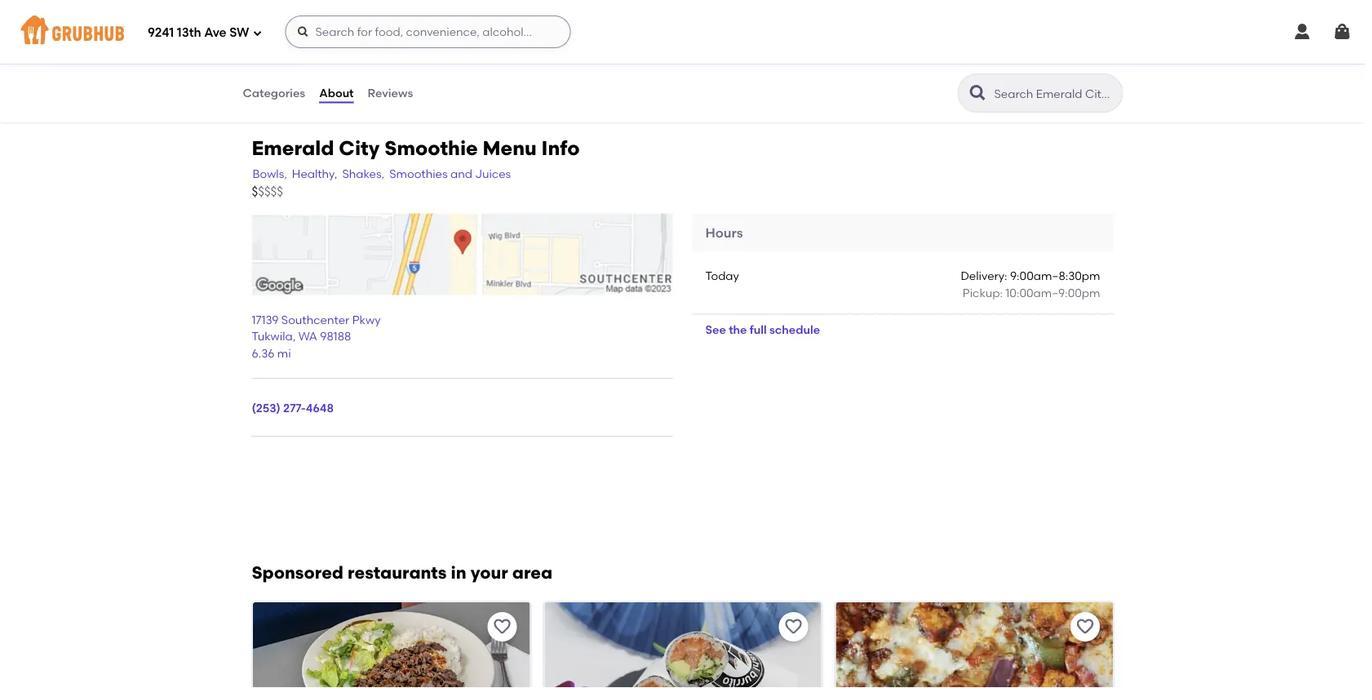 Task type: locate. For each thing, give the bounding box(es) containing it.
3 save this restaurant button from the left
[[1070, 612, 1100, 641]]

2 save this restaurant button from the left
[[779, 612, 808, 641]]

0 horizontal spatial svg image
[[297, 25, 310, 38]]

in
[[451, 562, 467, 583]]

,
[[293, 330, 296, 343]]

juices
[[475, 167, 511, 180]]

healthy, button
[[291, 165, 338, 183]]

delivery:
[[961, 269, 1008, 283]]

save this restaurant image
[[784, 617, 803, 636], [1075, 617, 1095, 636]]

svg image
[[1333, 22, 1352, 42], [253, 28, 262, 38]]

1 horizontal spatial save this restaurant image
[[1075, 617, 1095, 636]]

main navigation navigation
[[0, 0, 1366, 64]]

shakes,
[[342, 167, 385, 180]]

1 horizontal spatial svg image
[[1293, 22, 1312, 42]]

13th
[[177, 25, 201, 40]]

17139 southcenter pkwy tukwila , wa 98188 6.36 mi
[[252, 313, 381, 360]]

categories
[[243, 86, 305, 100]]

smoothies and juices button
[[389, 165, 512, 183]]

98188
[[320, 330, 351, 343]]

delivery: 9:00am–8:30pm
[[961, 269, 1101, 283]]

categories button
[[242, 64, 306, 122]]

1 save this restaurant button from the left
[[487, 612, 517, 641]]

(253) 277-4648
[[252, 401, 334, 415]]

save this restaurant button for dona queen deli logo on the bottom left of page
[[487, 612, 517, 641]]

ave
[[204, 25, 227, 40]]

the
[[729, 322, 747, 336]]

healthy,
[[292, 167, 337, 180]]

about
[[319, 86, 354, 100]]

277-
[[283, 401, 306, 415]]

0 horizontal spatial save this restaurant button
[[487, 612, 517, 641]]

about button
[[318, 64, 355, 122]]

pickup: 10:00am–9:00pm
[[963, 286, 1101, 300]]

save this restaurant button
[[487, 612, 517, 641], [779, 612, 808, 641], [1070, 612, 1100, 641]]

southcenter
[[281, 313, 350, 327]]

$$$$$
[[252, 184, 283, 199]]

svg image
[[1293, 22, 1312, 42], [297, 25, 310, 38]]

save this restaurant image
[[492, 617, 512, 636]]

info
[[542, 136, 580, 160]]

sw
[[230, 25, 249, 40]]

save this restaurant button for ij sushi burrito logo
[[779, 612, 808, 641]]

2 save this restaurant image from the left
[[1075, 617, 1095, 636]]

17139
[[252, 313, 279, 327]]

1 horizontal spatial save this restaurant button
[[779, 612, 808, 641]]

Search for food, convenience, alcohol... search field
[[285, 16, 571, 48]]

2 horizontal spatial save this restaurant button
[[1070, 612, 1100, 641]]

seattle's grill & pizza logo image
[[836, 602, 1113, 688]]

see the full schedule button
[[693, 315, 833, 344]]

0 horizontal spatial save this restaurant image
[[784, 617, 803, 636]]

sponsored restaurants in your area
[[252, 562, 553, 583]]

save this restaurant image for seattle's grill & pizza logo save this restaurant button
[[1075, 617, 1095, 636]]

1 save this restaurant image from the left
[[784, 617, 803, 636]]

0 horizontal spatial svg image
[[253, 28, 262, 38]]

save this restaurant image for save this restaurant button for ij sushi burrito logo
[[784, 617, 803, 636]]

(253) 277-4648 button
[[252, 400, 334, 416]]



Task type: describe. For each thing, give the bounding box(es) containing it.
today
[[706, 269, 739, 283]]

emerald
[[252, 136, 334, 160]]

dona queen deli logo image
[[253, 602, 530, 688]]

see
[[706, 322, 726, 336]]

pickup:
[[963, 286, 1003, 300]]

ij sushi burrito logo image
[[544, 602, 821, 688]]

wa
[[298, 330, 317, 343]]

reviews button
[[367, 64, 414, 122]]

9:00am–8:30pm
[[1010, 269, 1101, 283]]

restaurants
[[348, 562, 447, 583]]

(253)
[[252, 401, 281, 415]]

mi
[[277, 346, 291, 360]]

bowls,
[[253, 167, 287, 180]]

schedule
[[770, 322, 820, 336]]

and
[[451, 167, 473, 180]]

sponsored
[[252, 562, 344, 583]]

your
[[471, 562, 508, 583]]

save this restaurant button for seattle's grill & pizza logo
[[1070, 612, 1100, 641]]

4648
[[306, 401, 334, 415]]

menu
[[483, 136, 537, 160]]

9241
[[148, 25, 174, 40]]

bowls, button
[[252, 165, 288, 183]]

city
[[339, 136, 380, 160]]

smoothies
[[390, 167, 448, 180]]

pkwy
[[352, 313, 381, 327]]

see the full schedule
[[706, 322, 820, 336]]

9241 13th ave sw
[[148, 25, 249, 40]]

reviews
[[368, 86, 413, 100]]

shakes, button
[[342, 165, 385, 183]]

Search Emerald City Smoothie search field
[[993, 86, 1118, 101]]

bowls, healthy, shakes, smoothies and juices
[[253, 167, 511, 180]]

10:00am–9:00pm
[[1006, 286, 1101, 300]]

1 horizontal spatial svg image
[[1333, 22, 1352, 42]]

smoothie
[[385, 136, 478, 160]]

$
[[252, 184, 258, 199]]

hours
[[706, 225, 743, 240]]

6.36
[[252, 346, 275, 360]]

tukwila
[[252, 330, 293, 343]]

emerald city smoothie menu info
[[252, 136, 580, 160]]

search icon image
[[968, 83, 988, 103]]

full
[[750, 322, 767, 336]]

area
[[512, 562, 553, 583]]



Task type: vqa. For each thing, say whether or not it's contained in the screenshot.
On
no



